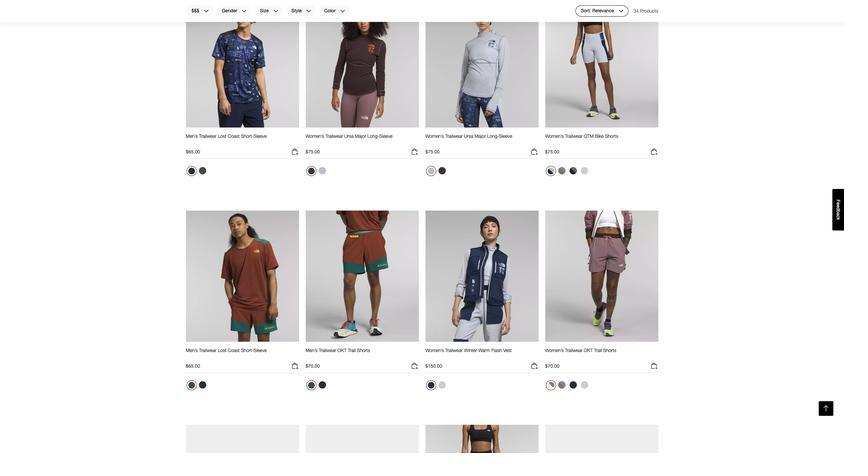 Task type: vqa. For each thing, say whether or not it's contained in the screenshot.


Task type: describe. For each thing, give the bounding box(es) containing it.
gardenia white/fawn grey image
[[581, 382, 588, 389]]

deep periwinkle-utility brown image for $70.00
[[558, 382, 566, 389]]

Dusty Periwinkle radio
[[426, 166, 436, 176]]

women's trailwear qtm bike shorts image
[[545, 0, 658, 128]]

women's trailwear ursa major long-sleeve image for the rightmost coal brown option
[[425, 0, 539, 128]]

brandy brown/forest fern radio for men's trailwear lost coast short-sleeve
[[187, 381, 196, 391]]

Dusty Periwinkle radio
[[317, 166, 328, 176]]

okt for women's
[[584, 348, 593, 354]]

$150.00
[[425, 364, 442, 369]]

b
[[836, 210, 841, 213]]

back to top image
[[822, 405, 830, 414]]

1 horizontal spatial summit navy nature remix print image
[[319, 382, 326, 389]]

women's trailwear ursa major long-sleeve image for dusty periwinkle option
[[306, 0, 419, 128]]

brandy brown/forest fern image
[[188, 383, 195, 389]]

0 horizontal spatial summit navy nature remix print image
[[188, 168, 195, 175]]

sort: relevance
[[581, 8, 614, 14]]

gender button
[[216, 5, 252, 17]]

$75.00 button for the rightmost coal brown option
[[425, 148, 539, 159]]

women's trailwear qtm bike shorts button
[[545, 133, 618, 145]]

c
[[836, 216, 841, 218]]

men's trailwear lost coast short-sleeve for women's trailwear ursa major long-sleeve
[[186, 133, 267, 139]]

coal brown/fawn grey image
[[581, 167, 588, 175]]

trail for men's trailwear okt trail shorts
[[348, 348, 356, 354]]

$65.00 for $70.00
[[186, 364, 200, 369]]

summit navy image
[[428, 383, 434, 389]]

$choose color$ option group for women's trailwear winter warm flash vest image
[[425, 380, 448, 394]]

men's trailwear okt trail shorts image
[[306, 211, 419, 343]]

summit navy nature remix print image
[[199, 382, 206, 389]]

okt for men's
[[338, 348, 347, 354]]

2 e from the top
[[836, 205, 841, 208]]

1 horizontal spatial coal brown radio
[[437, 166, 447, 176]]

qtm
[[584, 133, 594, 139]]

coal brown image
[[438, 167, 446, 175]]

women's trailwear winter warm flash vest button
[[425, 348, 512, 360]]

style
[[291, 8, 302, 14]]

1 horizontal spatial brandy brown/forest fern radio
[[197, 166, 208, 176]]

men's inside button
[[306, 348, 317, 354]]

gardenia white/fawn grey image
[[438, 382, 446, 389]]

trailwear for fawn grey/gardenia white radio
[[565, 348, 583, 354]]

flash
[[491, 348, 502, 354]]

color
[[324, 8, 336, 14]]

women's for dusty periwinkle/summit navy image
[[545, 133, 564, 139]]

Dusty Periwinkle/Summit Navy radio
[[546, 166, 556, 176]]

short- for men's trailwear okt trail shorts
[[241, 348, 254, 354]]

relevance
[[592, 8, 614, 14]]

$choose color$ option group for women's trailwear qtm bike shorts image
[[545, 166, 590, 179]]

trailwear for summit navy 'option'
[[445, 348, 463, 354]]

$70.00 for women's
[[545, 364, 559, 369]]

women's trailwear ursa major long-sleeve for dusty periwinkle option
[[306, 133, 393, 139]]

trailwear for dusty periwinkle radio at the right top of the page
[[445, 133, 463, 139]]

warm
[[478, 348, 490, 354]]

$choose color$ option group for men's trailwear lost coast short-sleeve image for men's
[[186, 380, 208, 394]]

sleeve for brandy brown/forest fern icon
[[254, 348, 267, 354]]

$75.00 for dusty periwinkle option
[[306, 149, 320, 155]]

Lunar Slate/TNF Black radio
[[568, 166, 579, 176]]

vest
[[503, 348, 512, 354]]

34 products
[[634, 8, 658, 14]]

$choose color$ option group for dusty periwinkle option women's trailwear ursa major long-sleeve image
[[306, 166, 328, 179]]

f e e d b a c k
[[836, 200, 841, 220]]

2 horizontal spatial summit navy nature remix print image
[[570, 382, 577, 389]]

men's trailwear lost coast short-sleeve button for women's trailwear ursa major long-sleeve
[[186, 133, 267, 145]]

size
[[260, 8, 269, 14]]

women's trailwear ursa major long-sleeve for the rightmost coal brown option
[[425, 133, 512, 139]]

major for the rightmost coal brown option
[[475, 133, 486, 139]]

a
[[836, 213, 841, 216]]

coast for women's trailwear ursa major long-sleeve
[[228, 133, 240, 139]]

0 vertical spatial women's trailwear okt trail shorts image
[[545, 211, 658, 343]]

men's trailwear okt trail shorts
[[306, 348, 370, 354]]

1 summit navy nature remix print radio from the left
[[197, 380, 208, 391]]

Coal Brown/Fawn Grey radio
[[579, 166, 590, 176]]

$65.00 for $75.00
[[186, 149, 200, 155]]

$choose color$ option group for men's trailwear lost coast short-sleeve image associated with women's
[[186, 166, 208, 179]]

1 e from the top
[[836, 203, 841, 205]]

$70.00 for men's
[[306, 364, 320, 369]]

dusty periwinkle/summit navy image
[[548, 168, 554, 175]]

sort: relevance button
[[576, 5, 628, 17]]



Task type: locate. For each thing, give the bounding box(es) containing it.
okt
[[338, 348, 347, 354], [584, 348, 593, 354]]

1 horizontal spatial ursa
[[464, 133, 473, 139]]

women's for fawn grey/gardenia white icon
[[545, 348, 564, 354]]

1 horizontal spatial women's trailwear ursa major long-sleeve image
[[425, 0, 539, 128]]

women's trailwear winter warm flash vest
[[425, 348, 512, 354]]

$75.00 button for dusty periwinkle option
[[306, 148, 419, 159]]

0 horizontal spatial women's trailwear ursa major long-sleeve button
[[306, 133, 393, 145]]

men's trailwear lost coast short-sleeve button for men's trailwear okt trail shorts
[[186, 348, 267, 360]]

sort:
[[581, 8, 591, 14]]

1 vertical spatial women's trailwear okt trail shorts image
[[425, 425, 539, 454]]

$65.00 button for $75.00
[[186, 148, 299, 159]]

1 vertical spatial deep periwinkle-utility brown radio
[[557, 380, 567, 391]]

women's trailwear ursa major long-sleeve
[[306, 133, 393, 139], [425, 133, 512, 139]]

1 men's trailwear lost coast short-sleeve from the top
[[186, 133, 267, 139]]

1 horizontal spatial summit navy nature remix print radio
[[317, 380, 328, 391]]

1 horizontal spatial women's trailwear ursa major long-sleeve
[[425, 133, 512, 139]]

sleeve
[[254, 133, 267, 139], [379, 133, 393, 139], [499, 133, 512, 139], [254, 348, 267, 354]]

2 horizontal spatial $75.00 button
[[545, 148, 658, 159]]

1 $70.00 from the left
[[306, 364, 320, 369]]

1 horizontal spatial major
[[475, 133, 486, 139]]

1 long- from the left
[[367, 133, 379, 139]]

1 vertical spatial deep periwinkle-utility brown image
[[558, 382, 566, 389]]

0 vertical spatial lost
[[218, 133, 226, 139]]

1 vertical spatial coast
[[228, 348, 240, 354]]

2 trail from the left
[[594, 348, 602, 354]]

0 vertical spatial deep periwinkle-utility brown image
[[558, 167, 566, 175]]

women's trailwear ursa major long-sleeve button
[[306, 133, 393, 145], [425, 133, 512, 145]]

2 $70.00 button from the left
[[545, 363, 658, 374]]

e
[[836, 203, 841, 205], [836, 205, 841, 208]]

0 horizontal spatial gardenia white/fawn grey radio
[[437, 380, 447, 391]]

e up b on the top right
[[836, 205, 841, 208]]

$75.00 up dusty periwinkle/summit navy radio
[[545, 149, 559, 155]]

color button
[[319, 5, 350, 17]]

1 deep periwinkle-utility brown radio from the top
[[557, 166, 567, 176]]

short-
[[241, 133, 254, 139], [241, 348, 254, 354]]

fawn grey/gardenia white image
[[548, 383, 554, 389]]

bike
[[595, 133, 604, 139]]

1 men's trailwear lost coast short-sleeve button from the top
[[186, 133, 267, 145]]

1 horizontal spatial brandy brown/forest fern image
[[308, 383, 315, 389]]

1 horizontal spatial gardenia white/fawn grey radio
[[579, 380, 590, 391]]

2 $75.00 from the left
[[425, 149, 440, 155]]

1 coast from the top
[[228, 133, 240, 139]]

34
[[634, 8, 639, 14]]

lost
[[218, 133, 226, 139], [218, 348, 226, 354]]

2 women's trailwear ursa major long-sleeve image from the left
[[425, 0, 539, 128]]

1 $70.00 button from the left
[[306, 363, 419, 374]]

3 $75.00 button from the left
[[545, 148, 658, 159]]

2 ursa from the left
[[464, 133, 473, 139]]

1 lost from the top
[[218, 133, 226, 139]]

women's
[[306, 133, 324, 139], [425, 133, 444, 139], [545, 133, 564, 139], [425, 348, 444, 354], [545, 348, 564, 354]]

0 horizontal spatial trail
[[348, 348, 356, 354]]

trailwear for dusty periwinkle/summit navy radio
[[565, 133, 583, 139]]

2 women's trailwear ursa major long-sleeve from the left
[[425, 133, 512, 139]]

0 horizontal spatial $75.00
[[306, 149, 320, 155]]

long- for the rightmost coal brown option women's trailwear ursa major long-sleeve image
[[487, 133, 499, 139]]

$150.00 button
[[425, 363, 539, 374]]

lost for men's trailwear okt trail shorts
[[218, 348, 226, 354]]

0 horizontal spatial women's trailwear ursa major long-sleeve
[[306, 133, 393, 139]]

1 $65.00 button from the top
[[186, 148, 299, 159]]

1 major from the left
[[355, 133, 366, 139]]

2 men's trailwear lost coast short-sleeve button from the top
[[186, 348, 267, 360]]

coal brown image
[[308, 168, 315, 175]]

e up d
[[836, 203, 841, 205]]

women's trailwear qtm bike shorts
[[545, 133, 618, 139]]

1 men's trailwear lost coast short-sleeve image from the top
[[186, 0, 299, 128]]

2 deep periwinkle-utility brown radio from the top
[[557, 380, 567, 391]]

3 $75.00 from the left
[[545, 149, 559, 155]]

men's trailwear lost coast short-sleeve image
[[186, 0, 299, 128], [186, 211, 299, 343]]

0 horizontal spatial dusty periwinkle image
[[319, 167, 326, 175]]

sleeve for summit navy nature remix print icon to the left
[[254, 133, 267, 139]]

trail for women's trailwear okt trail shorts
[[594, 348, 602, 354]]

$65.00 button for $70.00
[[186, 363, 299, 374]]

1 women's trailwear ursa major long-sleeve image from the left
[[306, 0, 419, 128]]

dusty periwinkle image right coal brown icon
[[319, 167, 326, 175]]

$choose color$ option group for men's trailwear okt trail shorts image
[[306, 380, 328, 394]]

$choose color$ option group for the rightmost coal brown option women's trailwear ursa major long-sleeve image
[[425, 166, 448, 179]]

2 $70.00 from the left
[[545, 364, 559, 369]]

2 men's trailwear lost coast short-sleeve image from the top
[[186, 211, 299, 343]]

men's for women's trailwear ursa major long-sleeve
[[186, 133, 198, 139]]

gender
[[222, 8, 237, 14]]

Summit Navy Nature Remix Print radio
[[187, 166, 196, 176], [317, 380, 328, 391]]

men's trailwear okt trail shorts button
[[306, 348, 370, 360]]

$70.00 up fawn grey/gardenia white radio
[[545, 364, 559, 369]]

0 vertical spatial men's trailwear lost coast short-sleeve image
[[186, 0, 299, 128]]

2 men's trailwear lost coast short-sleeve from the top
[[186, 348, 267, 354]]

2 lost from the top
[[218, 348, 226, 354]]

2 women's trailwear ursa major long-sleeve button from the left
[[425, 133, 512, 145]]

gardenia white/fawn grey radio down women's trailwear okt trail shorts button
[[579, 380, 590, 391]]

ursa
[[344, 133, 354, 139], [464, 133, 473, 139]]

style button
[[286, 5, 316, 17]]

2 $65.00 button from the top
[[186, 363, 299, 374]]

2 okt from the left
[[584, 348, 593, 354]]

shorts inside button
[[605, 133, 618, 139]]

1 okt from the left
[[338, 348, 347, 354]]

okt inside women's trailwear okt trail shorts button
[[584, 348, 593, 354]]

1 vertical spatial $65.00
[[186, 364, 200, 369]]

deep periwinkle-utility brown image right dusty periwinkle/summit navy radio
[[558, 167, 566, 175]]

men's trailwear lost coast short-sleeve image for men's
[[186, 211, 299, 343]]

$70.00 button up gardenia white/fawn grey icon
[[545, 363, 658, 374]]

women's trailwear okt trail shorts
[[545, 348, 616, 354]]

major
[[355, 133, 366, 139], [475, 133, 486, 139]]

0 vertical spatial summit navy nature remix print radio
[[187, 166, 196, 176]]

0 horizontal spatial women's trailwear okt trail shorts image
[[425, 425, 539, 454]]

0 vertical spatial deep periwinkle-utility brown radio
[[557, 166, 567, 176]]

1 vertical spatial men's trailwear lost coast short-sleeve image
[[186, 211, 299, 343]]

2 $75.00 button from the left
[[425, 148, 539, 159]]

1 vertical spatial short-
[[241, 348, 254, 354]]

dusty periwinkle image for dusty periwinkle radio at the right top of the page
[[428, 168, 434, 175]]

women's trailwear okt trail shorts button
[[545, 348, 616, 360]]

0 vertical spatial $65.00
[[186, 149, 200, 155]]

$70.00
[[306, 364, 320, 369], [545, 364, 559, 369]]

$65.00 button
[[186, 148, 299, 159], [186, 363, 299, 374]]

0 horizontal spatial $75.00 button
[[306, 148, 419, 159]]

deep periwinkle-utility brown radio right fawn grey/gardenia white radio
[[557, 380, 567, 391]]

1 ursa from the left
[[344, 133, 354, 139]]

0 horizontal spatial summit navy nature remix print radio
[[187, 166, 196, 176]]

0 vertical spatial brandy brown/forest fern image
[[199, 167, 206, 175]]

0 vertical spatial men's trailwear lost coast short-sleeve button
[[186, 133, 267, 145]]

0 horizontal spatial major
[[355, 133, 366, 139]]

lost for women's trailwear ursa major long-sleeve
[[218, 133, 226, 139]]

shorts
[[605, 133, 618, 139], [357, 348, 370, 354], [603, 348, 616, 354]]

Gardenia White/Fawn Grey radio
[[437, 380, 447, 391], [579, 380, 590, 391]]

summit navy nature remix print radio left gardenia white/fawn grey icon
[[568, 380, 579, 391]]

1 horizontal spatial $70.00 button
[[545, 363, 658, 374]]

1 horizontal spatial summit navy nature remix print radio
[[568, 380, 579, 391]]

women's trailwear ursa major long-sleeve image
[[306, 0, 419, 128], [425, 0, 539, 128]]

brandy brown/forest fern image
[[199, 167, 206, 175], [308, 383, 315, 389]]

trail inside women's trailwear okt trail shorts button
[[594, 348, 602, 354]]

1 women's trailwear ursa major long-sleeve from the left
[[306, 133, 393, 139]]

men's trailwear lost coast short-sleeve
[[186, 133, 267, 139], [186, 348, 267, 354]]

women's vectiv eminus shoes image
[[306, 425, 419, 454]]

$$$ button
[[186, 5, 214, 17]]

men's vectiv enduris 3 shoes image
[[186, 425, 299, 454]]

men's trailwear lost coast short-sleeve button
[[186, 133, 267, 145], [186, 348, 267, 360]]

0 horizontal spatial okt
[[338, 348, 347, 354]]

1 vertical spatial summit navy nature remix print radio
[[317, 380, 328, 391]]

$70.00 button
[[306, 363, 419, 374], [545, 363, 658, 374]]

Summit Navy radio
[[426, 381, 436, 391]]

$70.00 button for women's trailwear okt trail shorts
[[545, 363, 658, 374]]

1 horizontal spatial trail
[[594, 348, 602, 354]]

okt inside men's trailwear okt trail shorts button
[[338, 348, 347, 354]]

trailwear for leftmost summit navy nature remix print option
[[199, 133, 216, 139]]

deep periwinkle-utility brown image
[[558, 167, 566, 175], [558, 382, 566, 389]]

brandy brown/forest fern radio for men's trailwear okt trail shorts
[[306, 381, 316, 391]]

Fawn Grey/Gardenia White radio
[[546, 381, 556, 391]]

0 horizontal spatial ursa
[[344, 133, 354, 139]]

coal brown radio right dusty periwinkle radio at the right top of the page
[[437, 166, 447, 176]]

Brandy Brown/Forest Fern radio
[[197, 166, 208, 176], [187, 381, 196, 391], [306, 381, 316, 391]]

1 trail from the left
[[348, 348, 356, 354]]

1 $75.00 from the left
[[306, 149, 320, 155]]

1 horizontal spatial women's trailwear ursa major long-sleeve button
[[425, 133, 512, 145]]

deep periwinkle-utility brown image for $75.00
[[558, 167, 566, 175]]

34 products status
[[634, 5, 658, 17]]

women's trailwear winter warm flash vest image
[[425, 211, 539, 343]]

trailwear
[[199, 133, 216, 139], [325, 133, 343, 139], [445, 133, 463, 139], [565, 133, 583, 139], [199, 348, 216, 354], [319, 348, 336, 354], [445, 348, 463, 354], [565, 348, 583, 354]]

1 vertical spatial men's trailwear lost coast short-sleeve
[[186, 348, 267, 354]]

2 gardenia white/fawn grey radio from the left
[[579, 380, 590, 391]]

1 horizontal spatial okt
[[584, 348, 593, 354]]

shorts for men's trailwear okt trail shorts
[[357, 348, 370, 354]]

men's trailwear lost coast short-sleeve for men's trailwear okt trail shorts
[[186, 348, 267, 354]]

coast for men's trailwear okt trail shorts
[[228, 348, 240, 354]]

1 deep periwinkle-utility brown image from the top
[[558, 167, 566, 175]]

2 horizontal spatial brandy brown/forest fern radio
[[306, 381, 316, 391]]

0 horizontal spatial long-
[[367, 133, 379, 139]]

Deep Periwinkle-Utility Brown radio
[[557, 166, 567, 176], [557, 380, 567, 391]]

1 $65.00 from the top
[[186, 149, 200, 155]]

$choose color$ option group for the topmost women's trailwear okt trail shorts image
[[545, 380, 590, 394]]

0 horizontal spatial brandy brown/forest fern radio
[[187, 381, 196, 391]]

$75.00 button
[[306, 148, 419, 159], [425, 148, 539, 159], [545, 148, 658, 159]]

2 summit navy nature remix print radio from the left
[[568, 380, 579, 391]]

0 vertical spatial short-
[[241, 133, 254, 139]]

$75.00 up dusty periwinkle radio at the right top of the page
[[425, 149, 440, 155]]

0 horizontal spatial $70.00 button
[[306, 363, 419, 374]]

gardenia white/fawn grey radio right summit navy 'option'
[[437, 380, 447, 391]]

$75.00
[[306, 149, 320, 155], [425, 149, 440, 155], [545, 149, 559, 155]]

women's vectiv enduris 3 shoes image
[[545, 425, 658, 454]]

1 horizontal spatial $75.00 button
[[425, 148, 539, 159]]

$70.00 button down men's trailwear okt trail shorts button
[[306, 363, 419, 374]]

1 vertical spatial men's trailwear lost coast short-sleeve button
[[186, 348, 267, 360]]

long-
[[367, 133, 379, 139], [487, 133, 499, 139]]

trail inside men's trailwear okt trail shorts button
[[348, 348, 356, 354]]

2 horizontal spatial $75.00
[[545, 149, 559, 155]]

1 vertical spatial brandy brown/forest fern image
[[308, 383, 315, 389]]

coast
[[228, 133, 240, 139], [228, 348, 240, 354]]

men's trailwear lost coast short-sleeve image for women's
[[186, 0, 299, 128]]

women's trailwear ursa major long-sleeve button for dusty periwinkle option women's trailwear ursa major long-sleeve image $choose color$ option group
[[306, 133, 393, 145]]

ursa for dusty periwinkle option women's trailwear ursa major long-sleeve image $choose color$ option group
[[344, 133, 354, 139]]

size button
[[254, 5, 283, 17]]

ursa for $choose color$ option group associated with the rightmost coal brown option women's trailwear ursa major long-sleeve image
[[464, 133, 473, 139]]

0 horizontal spatial summit navy nature remix print radio
[[197, 380, 208, 391]]

dusty periwinkle image
[[319, 167, 326, 175], [428, 168, 434, 175]]

women's for coal brown icon
[[306, 133, 324, 139]]

1 short- from the top
[[241, 133, 254, 139]]

1 horizontal spatial women's trailwear okt trail shorts image
[[545, 211, 658, 343]]

2 long- from the left
[[487, 133, 499, 139]]

women's trailwear ursa major long-sleeve button for $choose color$ option group associated with the rightmost coal brown option women's trailwear ursa major long-sleeve image
[[425, 133, 512, 145]]

2 $65.00 from the top
[[186, 364, 200, 369]]

coal brown radio left dusty periwinkle option
[[306, 166, 316, 176]]

0 vertical spatial men's trailwear lost coast short-sleeve
[[186, 133, 267, 139]]

major for dusty periwinkle option
[[355, 133, 366, 139]]

d
[[836, 208, 841, 210]]

$70.00 down men's trailwear okt trail shorts button
[[306, 364, 320, 369]]

2 deep periwinkle-utility brown image from the top
[[558, 382, 566, 389]]

1 $75.00 button from the left
[[306, 148, 419, 159]]

0 horizontal spatial women's trailwear ursa major long-sleeve image
[[306, 0, 419, 128]]

deep periwinkle-utility brown radio right dusty periwinkle/summit navy radio
[[557, 166, 567, 176]]

sleeve for coal brown icon
[[379, 133, 393, 139]]

2 coast from the top
[[228, 348, 240, 354]]

women's inside button
[[545, 133, 564, 139]]

deep periwinkle-utility brown radio for $70.00
[[557, 380, 567, 391]]

k
[[836, 218, 841, 220]]

1 vertical spatial $65.00 button
[[186, 363, 299, 374]]

1 horizontal spatial $70.00
[[545, 364, 559, 369]]

2 short- from the top
[[241, 348, 254, 354]]

men's for men's trailwear okt trail shorts
[[186, 348, 198, 354]]

long- for dusty periwinkle option women's trailwear ursa major long-sleeve image
[[367, 133, 379, 139]]

trail
[[348, 348, 356, 354], [594, 348, 602, 354]]

2 major from the left
[[475, 133, 486, 139]]

summit navy nature remix print image
[[188, 168, 195, 175], [319, 382, 326, 389], [570, 382, 577, 389]]

women's trailwear okt trail shorts image
[[545, 211, 658, 343], [425, 425, 539, 454]]

$75.00 up coal brown icon
[[306, 149, 320, 155]]

winter
[[464, 348, 477, 354]]

1 horizontal spatial dusty periwinkle image
[[428, 168, 434, 175]]

summit navy nature remix print radio right brandy brown/forest fern icon
[[197, 380, 208, 391]]

Summit Navy Nature Remix Print radio
[[197, 380, 208, 391], [568, 380, 579, 391]]

f
[[836, 200, 841, 203]]

1 horizontal spatial $75.00
[[425, 149, 440, 155]]

0 horizontal spatial brandy brown/forest fern image
[[199, 167, 206, 175]]

lunar slate/tnf black image
[[570, 167, 577, 175]]

Coal Brown radio
[[437, 166, 447, 176], [306, 166, 316, 176]]

shorts for women's trailwear okt trail shorts
[[603, 348, 616, 354]]

dusty periwinkle image inside option
[[319, 167, 326, 175]]

short- for women's trailwear ursa major long-sleeve
[[241, 133, 254, 139]]

1 gardenia white/fawn grey radio from the left
[[437, 380, 447, 391]]

deep periwinkle-utility brown radio for $75.00
[[557, 166, 567, 176]]

$choose color$ option group
[[186, 166, 208, 179], [306, 166, 328, 179], [425, 166, 448, 179], [545, 166, 590, 179], [186, 380, 208, 394], [306, 380, 328, 394], [425, 380, 448, 394], [545, 380, 590, 394]]

$75.00 for the rightmost coal brown option
[[425, 149, 440, 155]]

dusty periwinkle image left coal brown image
[[428, 168, 434, 175]]

trailwear inside button
[[565, 133, 583, 139]]

shorts for women's trailwear qtm bike shorts
[[605, 133, 618, 139]]

men's
[[186, 133, 198, 139], [186, 348, 198, 354], [306, 348, 317, 354]]

1 horizontal spatial long-
[[487, 133, 499, 139]]

1 vertical spatial lost
[[218, 348, 226, 354]]

products
[[640, 8, 658, 14]]

$70.00 button for men's trailwear okt trail shorts
[[306, 363, 419, 374]]

deep periwinkle-utility brown image right fawn grey/gardenia white radio
[[558, 382, 566, 389]]

0 horizontal spatial $70.00
[[306, 364, 320, 369]]

0 vertical spatial $65.00 button
[[186, 148, 299, 159]]

f e e d b a c k button
[[833, 189, 844, 231]]

$65.00
[[186, 149, 200, 155], [186, 364, 200, 369]]

women's for summit navy icon
[[425, 348, 444, 354]]

0 vertical spatial coast
[[228, 133, 240, 139]]

$$$
[[192, 8, 199, 14]]

dusty periwinkle image for dusty periwinkle option
[[319, 167, 326, 175]]

trailwear for the left coal brown option
[[325, 133, 343, 139]]

1 women's trailwear ursa major long-sleeve button from the left
[[306, 133, 393, 145]]

0 horizontal spatial coal brown radio
[[306, 166, 316, 176]]



